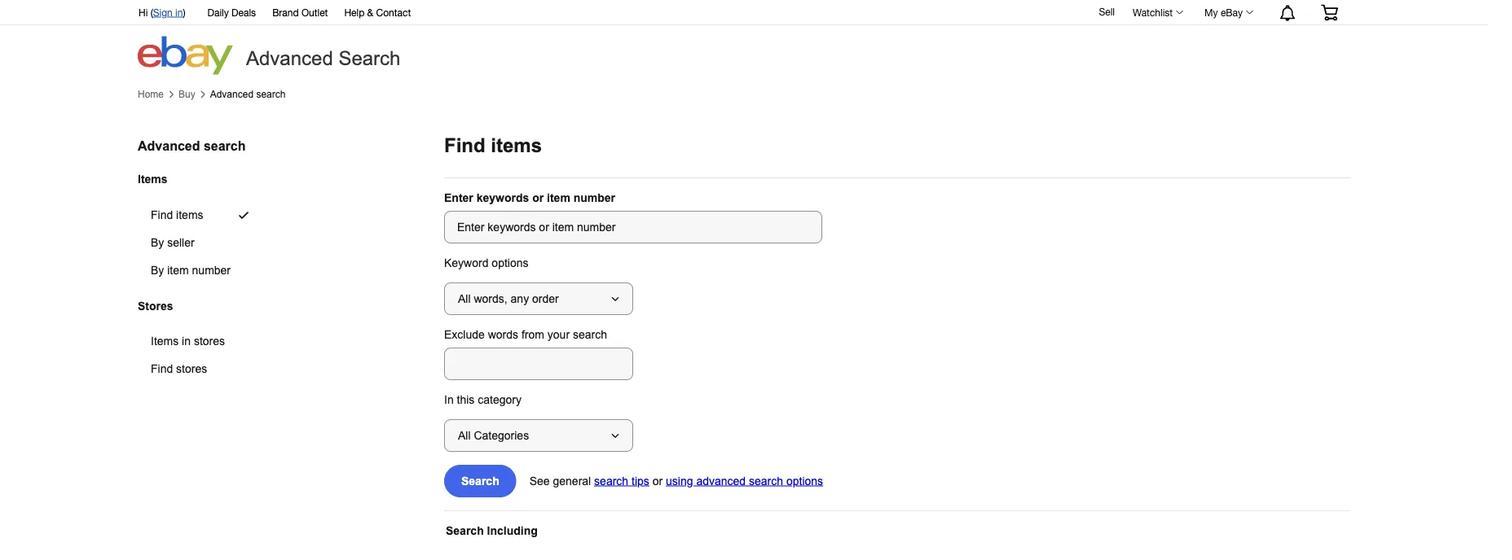 Task type: describe. For each thing, give the bounding box(es) containing it.
contact
[[376, 7, 411, 18]]

deals
[[232, 7, 256, 18]]

tips
[[632, 475, 649, 488]]

see general search tips or using advanced search options
[[530, 475, 823, 488]]

my ebay link
[[1196, 2, 1261, 22]]

2 vertical spatial advanced
[[138, 139, 200, 153]]

1 vertical spatial or
[[653, 475, 663, 488]]

by for by item number
[[151, 264, 164, 277]]

help & contact
[[344, 7, 411, 18]]

Enter keywords or item number text field
[[444, 211, 822, 244]]

hi
[[139, 7, 148, 18]]

brand outlet link
[[272, 4, 328, 22]]

advanced search
[[246, 48, 401, 69]]

brand outlet
[[272, 7, 328, 18]]

stores
[[138, 300, 173, 312]]

sell
[[1099, 6, 1115, 17]]

my
[[1205, 7, 1218, 18]]

daily deals link
[[207, 4, 256, 22]]

items for items
[[138, 173, 168, 186]]

see
[[530, 475, 550, 488]]

1 vertical spatial advanced
[[210, 89, 254, 100]]

enter keywords or item number
[[444, 192, 615, 204]]

0 vertical spatial find
[[444, 135, 486, 156]]

0 horizontal spatial number
[[192, 264, 231, 277]]

find stores
[[151, 363, 207, 376]]

0 horizontal spatial or
[[532, 192, 544, 204]]

in this category
[[444, 394, 522, 406]]

exclude words from your search
[[444, 328, 607, 341]]

using
[[666, 475, 693, 488]]

your
[[548, 328, 570, 341]]

0 vertical spatial stores
[[194, 335, 225, 348]]

1 vertical spatial options
[[787, 475, 823, 488]]

buy link
[[179, 89, 195, 100]]

items for items in stores
[[151, 335, 179, 348]]

from
[[522, 328, 544, 341]]

search for search button
[[461, 475, 499, 488]]

watchlist
[[1133, 7, 1173, 18]]

by for by seller
[[151, 237, 164, 249]]

0 vertical spatial advanced
[[246, 48, 333, 69]]

including
[[487, 525, 538, 538]]

search tips link
[[594, 475, 649, 488]]

sign in link
[[153, 7, 183, 18]]

hi ( sign in )
[[139, 7, 185, 18]]

using advanced search options link
[[666, 475, 823, 488]]

0 horizontal spatial items
[[176, 209, 203, 221]]

0 vertical spatial options
[[492, 257, 529, 269]]

search down advanced search link
[[204, 139, 246, 153]]

Exclude words from your search text field
[[444, 348, 633, 381]]

1 horizontal spatial find items
[[444, 135, 542, 156]]



Task type: vqa. For each thing, say whether or not it's contained in the screenshot.
Saved Seller "Button"
no



Task type: locate. For each thing, give the bounding box(es) containing it.
search down help & contact link
[[339, 48, 401, 69]]

items inside items in stores link
[[151, 335, 179, 348]]

find for "find stores" link
[[151, 363, 173, 376]]

0 horizontal spatial item
[[167, 264, 189, 277]]

by left seller
[[151, 237, 164, 249]]

find items up seller
[[151, 209, 203, 221]]

daily deals
[[207, 7, 256, 18]]

help & contact link
[[344, 4, 411, 22]]

find stores link
[[138, 356, 264, 383]]

daily
[[207, 7, 229, 18]]

in up find stores
[[182, 335, 191, 348]]

your shopping cart image
[[1320, 4, 1339, 21]]

outlet
[[302, 7, 328, 18]]

0 vertical spatial items
[[491, 135, 542, 156]]

stores down items in stores
[[176, 363, 207, 376]]

home
[[138, 89, 164, 100]]

1 by from the top
[[151, 237, 164, 249]]

advanced down buy "link"
[[138, 139, 200, 153]]

item down seller
[[167, 264, 189, 277]]

0 vertical spatial in
[[175, 7, 183, 18]]

banner containing sell
[[130, 0, 1351, 75]]

1 vertical spatial item
[[167, 264, 189, 277]]

0 vertical spatial find items
[[444, 135, 542, 156]]

1 vertical spatial by
[[151, 264, 164, 277]]

search down advanced search
[[256, 89, 286, 100]]

sign
[[153, 7, 173, 18]]

find items up keywords
[[444, 135, 542, 156]]

in
[[444, 394, 454, 406]]

1 vertical spatial search
[[461, 475, 499, 488]]

items
[[491, 135, 542, 156], [176, 209, 203, 221]]

advanced search
[[210, 89, 286, 100], [138, 139, 246, 153]]

search including
[[446, 525, 538, 538]]

seller
[[167, 237, 195, 249]]

help
[[344, 7, 365, 18]]

advanced search down buy "link"
[[138, 139, 246, 153]]

by seller
[[151, 237, 195, 249]]

0 vertical spatial search
[[339, 48, 401, 69]]

2 vertical spatial find
[[151, 363, 173, 376]]

search button
[[444, 465, 517, 498]]

find up by seller
[[151, 209, 173, 221]]

0 vertical spatial item
[[547, 192, 570, 204]]

0 horizontal spatial options
[[492, 257, 529, 269]]

by item number link
[[138, 257, 270, 285]]

keyword
[[444, 257, 489, 269]]

in
[[175, 7, 183, 18], [182, 335, 191, 348]]

1 vertical spatial advanced search
[[138, 139, 246, 153]]

by down by seller
[[151, 264, 164, 277]]

find items link
[[138, 202, 270, 229]]

keywords
[[477, 192, 529, 204]]

find down items in stores
[[151, 363, 173, 376]]

stores up "find stores" link
[[194, 335, 225, 348]]

1 vertical spatial in
[[182, 335, 191, 348]]

or right tips
[[653, 475, 663, 488]]

by seller link
[[138, 229, 270, 257]]

search
[[256, 89, 286, 100], [204, 139, 246, 153], [573, 328, 607, 341], [594, 475, 629, 488], [749, 475, 783, 488]]

category
[[478, 394, 522, 406]]

items in stores link
[[138, 328, 264, 356]]

1 vertical spatial find
[[151, 209, 173, 221]]

advanced down brand
[[246, 48, 333, 69]]

search inside button
[[461, 475, 499, 488]]

brand
[[272, 7, 299, 18]]

1 horizontal spatial items
[[491, 135, 542, 156]]

number
[[574, 192, 615, 204], [192, 264, 231, 277]]

advanced right buy
[[210, 89, 254, 100]]

ebay
[[1221, 7, 1243, 18]]

find
[[444, 135, 486, 156], [151, 209, 173, 221], [151, 363, 173, 376]]

advanced search link
[[210, 89, 286, 100]]

&
[[367, 7, 373, 18]]

search
[[339, 48, 401, 69], [461, 475, 499, 488], [446, 525, 484, 538]]

search for search including
[[446, 525, 484, 538]]

1 horizontal spatial item
[[547, 192, 570, 204]]

find items
[[444, 135, 542, 156], [151, 209, 203, 221]]

keyword options
[[444, 257, 529, 269]]

1 horizontal spatial or
[[653, 475, 663, 488]]

2 vertical spatial search
[[446, 525, 484, 538]]

advanced search right buy
[[210, 89, 286, 100]]

1 horizontal spatial number
[[574, 192, 615, 204]]

account navigation
[[130, 0, 1351, 25]]

stores
[[194, 335, 225, 348], [176, 363, 207, 376]]

0 vertical spatial advanced search
[[210, 89, 286, 100]]

2 by from the top
[[151, 264, 164, 277]]

home link
[[138, 89, 164, 100]]

items up enter keywords or item number
[[491, 135, 542, 156]]

items up seller
[[176, 209, 203, 221]]

)
[[183, 7, 185, 18]]

enter
[[444, 192, 473, 204]]

0 vertical spatial by
[[151, 237, 164, 249]]

or right keywords
[[532, 192, 544, 204]]

sell link
[[1092, 6, 1122, 17]]

this
[[457, 394, 475, 406]]

items up find stores
[[151, 335, 179, 348]]

in inside account navigation
[[175, 7, 183, 18]]

0 horizontal spatial find items
[[151, 209, 203, 221]]

1 horizontal spatial options
[[787, 475, 823, 488]]

1 vertical spatial find items
[[151, 209, 203, 221]]

items
[[138, 173, 168, 186], [151, 335, 179, 348]]

0 vertical spatial number
[[574, 192, 615, 204]]

by
[[151, 237, 164, 249], [151, 264, 164, 277]]

buy
[[179, 89, 195, 100]]

by item number
[[151, 264, 231, 277]]

banner
[[130, 0, 1351, 75]]

find up enter
[[444, 135, 486, 156]]

items in stores
[[151, 335, 225, 348]]

1 vertical spatial items
[[151, 335, 179, 348]]

find for the find items link
[[151, 209, 173, 221]]

search left tips
[[594, 475, 629, 488]]

item
[[547, 192, 570, 204], [167, 264, 189, 277]]

(
[[151, 7, 153, 18]]

item right keywords
[[547, 192, 570, 204]]

advanced
[[246, 48, 333, 69], [210, 89, 254, 100], [138, 139, 200, 153]]

or
[[532, 192, 544, 204], [653, 475, 663, 488]]

watchlist link
[[1124, 2, 1191, 22]]

1 vertical spatial stores
[[176, 363, 207, 376]]

my ebay
[[1205, 7, 1243, 18]]

1 vertical spatial items
[[176, 209, 203, 221]]

in right sign
[[175, 7, 183, 18]]

number down "by seller" link
[[192, 264, 231, 277]]

search right advanced
[[749, 475, 783, 488]]

options
[[492, 257, 529, 269], [787, 475, 823, 488]]

words
[[488, 328, 518, 341]]

search right your
[[573, 328, 607, 341]]

0 vertical spatial items
[[138, 173, 168, 186]]

1 vertical spatial number
[[192, 264, 231, 277]]

0 vertical spatial or
[[532, 192, 544, 204]]

items up the find items link
[[138, 173, 168, 186]]

search left including
[[446, 525, 484, 538]]

exclude
[[444, 328, 485, 341]]

general
[[553, 475, 591, 488]]

advanced
[[696, 475, 746, 488]]

search up search including
[[461, 475, 499, 488]]

number up enter keywords or item number text field
[[574, 192, 615, 204]]



